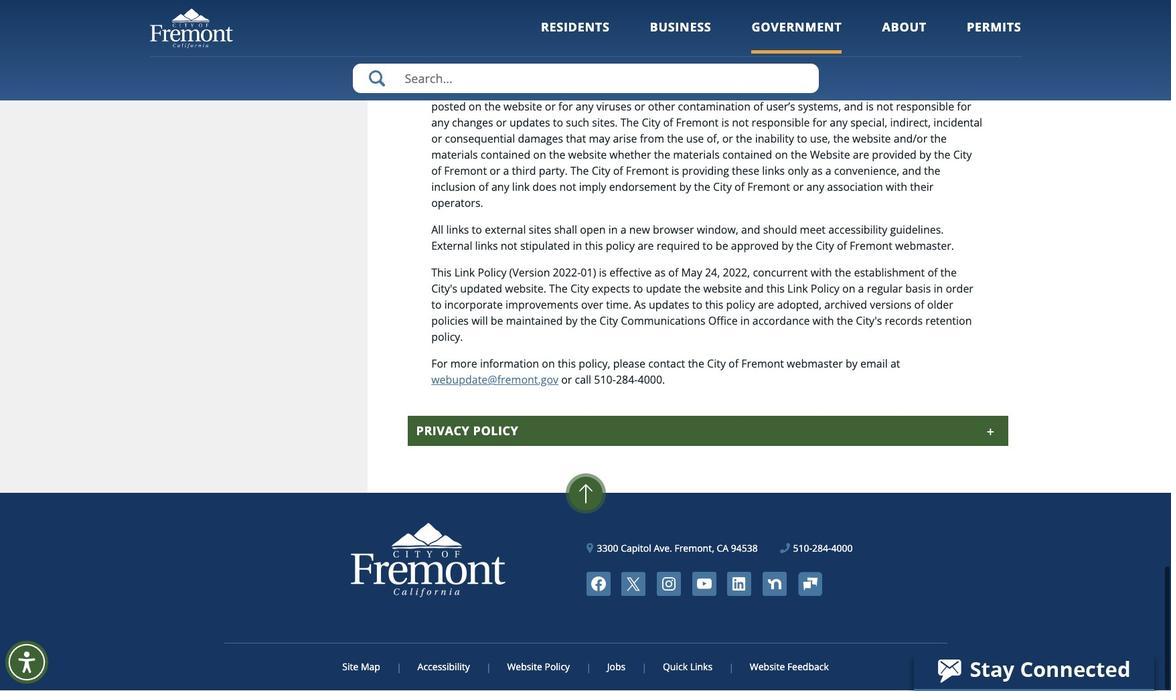 Task type: describe. For each thing, give the bounding box(es) containing it.
by inside "this link policy (version 2022-01) is effective as of may 24, 2022, concurrent with the establishment of the city's updated website. the city expects to update the website and this link policy on a regular basis in order to incorporate improvements over time. as updates to this policy are adopted, archived versions of older policies will be maintained by the city communications office in accordance with the city's records retention policy."
[[566, 314, 578, 329]]

jobs
[[608, 661, 626, 674]]

fremont up inclusion in the left of the page
[[444, 164, 487, 179]]

footer nd icon image
[[763, 573, 787, 597]]

open
[[580, 223, 606, 238]]

or down only
[[793, 180, 804, 195]]

that inside news and media sites. private entities participating in official city of fremont donation or sponsorship programs. non-profit organizations that support the city's role in serving the community.
[[584, 39, 604, 54]]

any up external
[[492, 180, 510, 195]]

by down the and/or
[[920, 148, 932, 163]]

of right control
[[641, 68, 651, 82]]

over
[[581, 298, 604, 313]]

and/or
[[894, 132, 928, 147]]

and inside "this link policy (version 2022-01) is effective as of may 24, 2022, concurrent with the establishment of the city's updated website. the city expects to update the website and this link policy on a regular basis in order to incorporate improvements over time. as updates to this policy are adopted, archived versions of older policies will be maintained by the city communications office in accordance with the city's records retention policy."
[[745, 282, 764, 297]]

are down organizations
[[511, 68, 528, 82]]

city inside for more information on this policy, please contact the city of fremont webmaster by email at webupdate@fremont.gov or call 510-284-4000.
[[708, 357, 726, 372]]

2 vertical spatial responsible
[[752, 116, 810, 131]]

a right only
[[826, 164, 832, 179]]

any right content
[[505, 84, 523, 98]]

privacy policy tab list
[[408, 0, 1009, 447]]

accessibility
[[418, 661, 470, 674]]

maintained
[[506, 314, 563, 329]]

this down concurrent
[[767, 282, 785, 297]]

support
[[606, 39, 646, 54]]

shall
[[555, 223, 578, 238]]

by down providing
[[680, 180, 692, 195]]

residents
[[541, 19, 610, 35]]

24,
[[705, 266, 720, 281]]

permits
[[967, 19, 1022, 35]]

city up from
[[642, 116, 661, 131]]

1 vertical spatial responsible
[[897, 100, 955, 114]]

by inside all links to external sites shall open in a new browser window, and should meet accessibility guidelines. external links not stipulated in this policy are required to be approved by the city of fremont webmaster.
[[782, 239, 794, 254]]

inability
[[756, 132, 795, 147]]

older
[[928, 298, 954, 313]]

any down only
[[807, 180, 825, 195]]

damages
[[518, 132, 564, 147]]

3300 capitol ave. fremont, ca 94538 link
[[587, 542, 758, 556]]

and inside news and media sites. private entities participating in official city of fremont donation or sponsorship programs. non-profit organizations that support the city's role in serving the community.
[[489, 7, 508, 22]]

4000.
[[638, 373, 665, 388]]

links
[[690, 661, 713, 674]]

effective
[[610, 266, 652, 281]]

about link
[[883, 19, 927, 53]]

accessibility link
[[400, 661, 488, 674]]

this link policy (version 2022-01) is effective as of may 24, 2022, concurrent with the establishment of the city's updated website. the city expects to update the website and this link policy on a regular basis in order to incorporate improvements over time. as updates to this policy are adopted, archived versions of older policies will be maintained by the city communications office in accordance with the city's records retention policy.
[[432, 266, 974, 345]]

the inside all links to external sites shall open in a new browser window, and should meet accessibility guidelines. external links not stipulated in this policy are required to be approved by the city of fremont webmaster.
[[797, 239, 813, 254]]

regular
[[867, 282, 903, 297]]

the inside "this link policy (version 2022-01) is effective as of may 24, 2022, concurrent with the establishment of the city's updated website. the city expects to update the website and this link policy on a regular basis in order to incorporate improvements over time. as updates to this policy are adopted, archived versions of older policies will be maintained by the city communications office in accordance with the city's records retention policy."
[[549, 282, 568, 297]]

the up imply
[[571, 164, 589, 179]]

convenience,
[[835, 164, 900, 179]]

by inside for more information on this policy, please contact the city of fremont webmaster by email at webupdate@fremont.gov or call 510-284-4000.
[[846, 357, 858, 372]]

their
[[911, 180, 934, 195]]

incorporate
[[445, 298, 503, 313]]

endorsement
[[609, 180, 677, 195]]

site
[[558, 84, 576, 98]]

external
[[485, 223, 526, 238]]

or up consequential
[[496, 116, 507, 131]]

update
[[646, 282, 682, 297]]

of down whether
[[613, 164, 624, 179]]

510-284-4000 link
[[781, 542, 853, 556]]

material
[[926, 84, 967, 98]]

stay connected image
[[914, 652, 1154, 689]]

jobs link
[[590, 661, 643, 674]]

2 horizontal spatial contained
[[723, 148, 773, 163]]

this inside for more information on this policy, please contact the city of fremont webmaster by email at webupdate@fremont.gov or call 510-284-4000.
[[558, 357, 576, 372]]

sites. inside news and media sites. private entities participating in official city of fremont donation or sponsorship programs. non-profit organizations that support the city's role in serving the community.
[[544, 7, 570, 22]]

and up special,
[[844, 100, 864, 114]]

any down posted
[[432, 116, 449, 131]]

policy down 'webupdate@fremont.gov' 'link'
[[473, 423, 519, 439]]

0 horizontal spatial contained
[[481, 148, 531, 163]]

communications
[[621, 314, 706, 329]]

please
[[613, 357, 646, 372]]

2 vertical spatial links
[[475, 239, 498, 254]]

0 horizontal spatial city's
[[432, 282, 458, 297]]

city down city's
[[673, 68, 691, 82]]

should
[[764, 223, 798, 238]]

in down shall
[[573, 239, 582, 254]]

footer li icon image
[[728, 573, 752, 597]]

in up the older
[[934, 282, 943, 297]]

third
[[512, 164, 536, 179]]

city up imply
[[592, 164, 611, 179]]

of down site,
[[754, 100, 764, 114]]

the inside for more information on this policy, please contact the city of fremont webmaster by email at webupdate@fremont.gov or call 510-284-4000.
[[688, 357, 705, 372]]

fremont inside for more information on this policy, please contact the city of fremont webmaster by email at webupdate@fremont.gov or call 510-284-4000.
[[742, 357, 784, 372]]

this up office
[[706, 298, 724, 313]]

of up inclusion in the left of the page
[[432, 164, 442, 179]]

about
[[883, 19, 927, 35]]

site
[[342, 661, 359, 674]]

website policy
[[507, 661, 570, 674]]

a up contamination
[[698, 84, 704, 98]]

other
[[648, 100, 676, 114]]

in right open
[[609, 223, 618, 238]]

retention
[[926, 314, 972, 329]]

of inside news and media sites. private entities participating in official city of fremont donation or sponsorship programs. non-profit organizations that support the city's role in serving the community.
[[670, 23, 680, 38]]

posted
[[432, 100, 466, 114]]

the up posted
[[432, 68, 450, 82]]

or inside for more information on this policy, please contact the city of fremont webmaster by email at webupdate@fremont.gov or call 510-284-4000.
[[562, 373, 572, 388]]

participating
[[535, 23, 598, 38]]

of down the other
[[664, 116, 674, 131]]

94538
[[731, 543, 758, 555]]

association
[[828, 180, 884, 195]]

adopted,
[[777, 298, 822, 313]]

sites inside the linked sites are not under the control of the city of fremont and the city of fremont is not responsible for the content of any linked site or any link contained in a linked site, including without limitation, any material posted on the website or for any viruses or other contamination of user's systems, and is not responsible for any changes or updates to such sites. the city of fremont is not responsible for any special, indirect, incidental or consequential damages that may arise from the use of, or the inability to use, the website and/or the materials contained on the website whether the materials contained on the website are provided by the city of fremont or a third party. the city of fremont is providing these links only as a convenience, and the inclusion of any link does not imply endorsement by the city of fremont or any association with their operators.
[[486, 68, 509, 82]]

policy left jobs
[[545, 661, 570, 674]]

news and media sites. private entities participating in official city of fremont donation or sponsorship programs. non-profit organizations that support the city's role in serving the community.
[[458, 7, 906, 54]]

not down limitation, in the right top of the page
[[877, 100, 894, 114]]

policy inside "this link policy (version 2022-01) is effective as of may 24, 2022, concurrent with the establishment of the city's updated website. the city expects to update the website and this link policy on a regular basis in order to incorporate improvements over time. as updates to this policy are adopted, archived versions of older policies will be maintained by the city communications office in accordance with the city's records retention policy."
[[727, 298, 756, 313]]

01)
[[581, 266, 597, 281]]

a left third at the top left
[[504, 164, 509, 179]]

a inside "this link policy (version 2022-01) is effective as of may 24, 2022, concurrent with the establishment of the city's updated website. the city expects to update the website and this link policy on a regular basis in order to incorporate improvements over time. as updates to this policy are adopted, archived versions of older policies will be maintained by the city communications office in accordance with the city's records retention policy."
[[859, 282, 865, 297]]

1 vertical spatial city's
[[856, 314, 883, 329]]

website down may
[[569, 148, 607, 163]]

in right office
[[741, 314, 750, 329]]

of up without
[[815, 68, 825, 82]]

on down the 'inability'
[[775, 148, 788, 163]]

website up damages
[[504, 100, 542, 114]]

website inside "this link policy (version 2022-01) is effective as of may 24, 2022, concurrent with the establishment of the city's updated website. the city expects to update the website and this link policy on a regular basis in order to incorporate improvements over time. as updates to this policy are adopted, archived versions of older policies will be maintained by the city communications office in accordance with the city's records retention policy."
[[704, 282, 742, 297]]

or inside news and media sites. private entities participating in official city of fremont donation or sponsorship programs. non-profit organizations that support the city's role in serving the community.
[[776, 23, 787, 38]]

not inside all links to external sites shall open in a new browser window, and should meet accessibility guidelines. external links not stipulated in this policy are required to be approved by the city of fremont webmaster.
[[501, 239, 518, 254]]

of up basis
[[928, 266, 938, 281]]

any up indirect,
[[905, 84, 923, 98]]

required
[[657, 239, 700, 254]]

1 vertical spatial with
[[811, 266, 833, 281]]

is up limitation, in the right top of the page
[[873, 68, 881, 82]]

any up the such
[[576, 100, 594, 114]]

without
[[811, 84, 850, 98]]

new
[[630, 223, 650, 238]]

or up damages
[[545, 100, 556, 114]]

will
[[472, 314, 488, 329]]

user's
[[767, 100, 796, 114]]

call
[[575, 373, 592, 388]]

to down may
[[693, 298, 703, 313]]

quick links link
[[646, 661, 730, 674]]

in left the official
[[601, 23, 610, 38]]

residents link
[[541, 19, 610, 53]]

party.
[[539, 164, 568, 179]]

and up their
[[903, 164, 922, 179]]

for down the systems,
[[813, 116, 827, 131]]

contamination
[[678, 100, 751, 114]]

to left the such
[[553, 116, 563, 131]]

webupdate@fremont.gov link
[[432, 373, 559, 388]]

providing
[[682, 164, 730, 179]]

control
[[602, 68, 638, 82]]

indirect,
[[891, 116, 931, 131]]

such
[[566, 116, 590, 131]]

city down providing
[[714, 180, 732, 195]]

city up including
[[793, 68, 812, 82]]

of inside all links to external sites shall open in a new browser window, and should meet accessibility guidelines. external links not stipulated in this policy are required to be approved by the city of fremont webmaster.
[[837, 239, 847, 254]]

not down party.
[[560, 180, 577, 195]]

or left third at the top left
[[490, 164, 501, 179]]

community.
[[789, 39, 848, 54]]

fremont inside all links to external sites shall open in a new browser window, and should meet accessibility guidelines. external links not stipulated in this policy are required to be approved by the city of fremont webmaster.
[[850, 239, 893, 254]]

does
[[533, 180, 557, 195]]

policy up the archived
[[811, 282, 840, 297]]

quick
[[663, 661, 688, 674]]

sites inside all links to external sites shall open in a new browser window, and should meet accessibility guidelines. external links not stipulated in this policy are required to be approved by the city of fremont webmaster.
[[529, 223, 552, 238]]

site,
[[740, 84, 760, 98]]

of right content
[[492, 84, 502, 98]]

fremont,
[[675, 543, 715, 555]]

as
[[635, 298, 646, 313]]

site map
[[342, 661, 380, 674]]

the up arise
[[621, 116, 639, 131]]

2 materials from the left
[[674, 148, 720, 163]]

as inside "this link policy (version 2022-01) is effective as of may 24, 2022, concurrent with the establishment of the city's updated website. the city expects to update the website and this link policy on a regular basis in order to incorporate improvements over time. as updates to this policy are adopted, archived versions of older policies will be maintained by the city communications office in accordance with the city's records retention policy."
[[655, 266, 666, 281]]

all links to external sites shall open in a new browser window, and should meet accessibility guidelines. external links not stipulated in this policy are required to be approved by the city of fremont webmaster.
[[432, 223, 955, 254]]

any up use,
[[830, 116, 848, 131]]

quick links
[[663, 661, 713, 674]]

for down site
[[559, 100, 573, 114]]

fremont up without
[[828, 68, 870, 82]]

consequential
[[445, 132, 515, 147]]

serving
[[731, 39, 767, 54]]

fremont down these
[[748, 180, 791, 195]]

and up site,
[[752, 68, 771, 82]]

to left external
[[472, 223, 482, 238]]

fremont up use
[[676, 116, 719, 131]]

4000
[[832, 543, 853, 555]]

is down contamination
[[722, 116, 730, 131]]

permits link
[[967, 19, 1022, 53]]

website down special,
[[853, 132, 891, 147]]

links inside the linked sites are not under the control of the city of fremont and the city of fremont is not responsible for the content of any linked site or any link contained in a linked site, including without limitation, any material posted on the website or for any viruses or other contamination of user's systems, and is not responsible for any changes or updates to such sites. the city of fremont is not responsible for any special, indirect, incidental or consequential damages that may arise from the use of, or the inability to use, the website and/or the materials contained on the website whether the materials contained on the website are provided by the city of fremont or a third party. the city of fremont is providing these links only as a convenience, and the inclusion of any link does not imply endorsement by the city of fremont or any association with their operators.
[[763, 164, 785, 179]]

on up the changes
[[469, 100, 482, 114]]

any up viruses
[[593, 84, 610, 98]]

1 materials from the left
[[432, 148, 478, 163]]

footer fb icon image
[[587, 573, 611, 597]]



Task type: locate. For each thing, give the bounding box(es) containing it.
operators.
[[432, 196, 484, 211]]

responsible
[[903, 68, 962, 82], [897, 100, 955, 114], [752, 116, 810, 131]]

0 vertical spatial sites.
[[544, 7, 570, 22]]

not up limitation, in the right top of the page
[[884, 68, 901, 82]]

all
[[432, 223, 444, 238]]

viruses
[[597, 100, 632, 114]]

may
[[589, 132, 611, 147]]

these
[[732, 164, 760, 179]]

on right information in the left of the page
[[542, 357, 555, 372]]

0 horizontal spatial policy
[[606, 239, 635, 254]]

role
[[696, 39, 716, 54]]

1 horizontal spatial link
[[788, 282, 808, 297]]

on down damages
[[534, 148, 547, 163]]

1 horizontal spatial updates
[[649, 298, 690, 313]]

systems,
[[798, 100, 842, 114]]

link down control
[[613, 84, 631, 98]]

profit
[[483, 39, 510, 54]]

and inside all links to external sites shall open in a new browser window, and should meet accessibility guidelines. external links not stipulated in this policy are required to be approved by the city of fremont webmaster.
[[742, 223, 761, 238]]

with up adopted,
[[811, 266, 833, 281]]

capitol
[[621, 543, 652, 555]]

government
[[752, 19, 842, 35]]

with inside the linked sites are not under the control of the city of fremont and the city of fremont is not responsible for the content of any linked site or any link contained in a linked site, including without limitation, any material posted on the website or for any viruses or other contamination of user's systems, and is not responsible for any changes or updates to such sites. the city of fremont is not responsible for any special, indirect, incidental or consequential damages that may arise from the use of, or the inability to use, the website and/or the materials contained on the website whether the materials contained on the website are provided by the city of fremont or a third party. the city of fremont is providing these links only as a convenience, and the inclusion of any link does not imply endorsement by the city of fremont or any association with their operators.
[[886, 180, 908, 195]]

1 vertical spatial policy
[[727, 298, 756, 313]]

in inside the linked sites are not under the control of the city of fremont and the city of fremont is not responsible for the content of any linked site or any link contained in a linked site, including without limitation, any material posted on the website or for any viruses or other contamination of user's systems, and is not responsible for any changes or updates to such sites. the city of fremont is not responsible for any special, indirect, incidental or consequential damages that may arise from the use of, or the inability to use, the website and/or the materials contained on the website whether the materials contained on the website are provided by the city of fremont or a third party. the city of fremont is providing these links only as a convenience, and the inclusion of any link does not imply endorsement by the city of fremont or any association with their operators.
[[686, 84, 695, 98]]

city down 01)
[[571, 282, 589, 297]]

0 vertical spatial link
[[455, 266, 475, 281]]

0 horizontal spatial link
[[512, 180, 530, 195]]

linked up content
[[453, 68, 483, 82]]

and up approved
[[742, 223, 761, 238]]

to down window,
[[703, 239, 713, 254]]

are
[[511, 68, 528, 82], [853, 148, 870, 163], [638, 239, 654, 254], [758, 298, 775, 313]]

and down the 2022,
[[745, 282, 764, 297]]

updates inside "this link policy (version 2022-01) is effective as of may 24, 2022, concurrent with the establishment of the city's updated website. the city expects to update the website and this link policy on a regular basis in order to incorporate improvements over time. as updates to this policy are adopted, archived versions of older policies will be maintained by the city communications office in accordance with the city's records retention policy."
[[649, 298, 690, 313]]

by
[[920, 148, 932, 163], [680, 180, 692, 195], [782, 239, 794, 254], [566, 314, 578, 329], [846, 357, 858, 372]]

linked
[[453, 68, 483, 82], [525, 84, 556, 98], [707, 84, 737, 98]]

be inside all links to external sites shall open in a new browser window, and should meet accessibility guidelines. external links not stipulated in this policy are required to be approved by the city of fremont webmaster.
[[716, 239, 729, 254]]

is up special,
[[866, 100, 874, 114]]

or right of,
[[723, 132, 734, 147]]

establishment
[[855, 266, 925, 281]]

email
[[861, 357, 888, 372]]

policy
[[606, 239, 635, 254], [727, 298, 756, 313]]

materials
[[432, 148, 478, 163], [674, 148, 720, 163]]

fremont down accordance
[[742, 357, 784, 372]]

of down accessibility
[[837, 239, 847, 254]]

to left use,
[[797, 132, 808, 147]]

1 horizontal spatial sites
[[529, 223, 552, 238]]

1 horizontal spatial contained
[[634, 84, 683, 98]]

510-
[[594, 373, 616, 388], [794, 543, 813, 555]]

that inside the linked sites are not under the control of the city of fremont and the city of fremont is not responsible for the content of any linked site or any link contained in a linked site, including without limitation, any material posted on the website or for any viruses or other contamination of user's systems, and is not responsible for any changes or updates to such sites. the city of fremont is not responsible for any special, indirect, incidental or consequential damages that may arise from the use of, or the inability to use, the website and/or the materials contained on the website whether the materials contained on the website are provided by the city of fremont or a third party. the city of fremont is providing these links only as a convenience, and the inclusion of any link does not imply endorsement by the city of fremont or any association with their operators.
[[566, 132, 586, 147]]

0 vertical spatial responsible
[[903, 68, 962, 82]]

of right inclusion in the left of the page
[[479, 180, 489, 195]]

links down external
[[475, 239, 498, 254]]

and
[[489, 7, 508, 22], [752, 68, 771, 82], [844, 100, 864, 114], [903, 164, 922, 179], [742, 223, 761, 238], [745, 282, 764, 297]]

use
[[687, 132, 704, 147]]

sites. inside the linked sites are not under the control of the city of fremont and the city of fremont is not responsible for the content of any linked site or any link contained in a linked site, including without limitation, any material posted on the website or for any viruses or other contamination of user's systems, and is not responsible for any changes or updates to such sites. the city of fremont is not responsible for any special, indirect, incidental or consequential damages that may arise from the use of, or the inability to use, the website and/or the materials contained on the website whether the materials contained on the website are provided by the city of fremont or a third party. the city of fremont is providing these links only as a convenience, and the inclusion of any link does not imply endorsement by the city of fremont or any association with their operators.
[[592, 116, 618, 131]]

ave.
[[654, 543, 673, 555]]

the down 2022-
[[549, 282, 568, 297]]

284- up footer my icon
[[813, 543, 832, 555]]

0 vertical spatial 284-
[[616, 373, 638, 388]]

of
[[670, 23, 680, 38], [641, 68, 651, 82], [694, 68, 704, 82], [815, 68, 825, 82], [492, 84, 502, 98], [754, 100, 764, 114], [664, 116, 674, 131], [432, 164, 442, 179], [613, 164, 624, 179], [479, 180, 489, 195], [735, 180, 745, 195], [837, 239, 847, 254], [669, 266, 679, 281], [928, 266, 938, 281], [915, 298, 925, 313], [729, 357, 739, 372]]

3300 capitol ave. fremont, ca 94538
[[597, 543, 758, 555]]

1 vertical spatial sites.
[[592, 116, 618, 131]]

limitation,
[[852, 84, 902, 98]]

updates
[[510, 116, 550, 131], [649, 298, 690, 313]]

webupdate@fremont.gov
[[432, 373, 559, 388]]

0 horizontal spatial links
[[447, 223, 469, 238]]

1 vertical spatial be
[[491, 314, 504, 329]]

2 horizontal spatial linked
[[707, 84, 737, 98]]

special,
[[851, 116, 888, 131]]

of left may
[[669, 266, 679, 281]]

1 horizontal spatial be
[[716, 239, 729, 254]]

website inside the linked sites are not under the control of the city of fremont and the city of fremont is not responsible for the content of any linked site or any link contained in a linked site, including without limitation, any material posted on the website or for any viruses or other contamination of user's systems, and is not responsible for any changes or updates to such sites. the city of fremont is not responsible for any special, indirect, incidental or consequential damages that may arise from the use of, or the inability to use, the website and/or the materials contained on the website whether the materials contained on the website are provided by the city of fremont or a third party. the city of fremont is providing these links only as a convenience, and the inclusion of any link does not imply endorsement by the city of fremont or any association with their operators.
[[810, 148, 851, 163]]

updates inside the linked sites are not under the control of the city of fremont and the city of fremont is not responsible for the content of any linked site or any link contained in a linked site, including without limitation, any material posted on the website or for any viruses or other contamination of user's systems, and is not responsible for any changes or updates to such sites. the city of fremont is not responsible for any special, indirect, incidental or consequential damages that may arise from the use of, or the inability to use, the website and/or the materials contained on the website whether the materials contained on the website are provided by the city of fremont or a third party. the city of fremont is providing these links only as a convenience, and the inclusion of any link does not imply endorsement by the city of fremont or any association with their operators.
[[510, 116, 550, 131]]

1 horizontal spatial city's
[[856, 314, 883, 329]]

to up as
[[633, 282, 643, 297]]

sites up stipulated
[[529, 223, 552, 238]]

policy.
[[432, 330, 463, 345]]

that down the such
[[566, 132, 586, 147]]

policy down the new
[[606, 239, 635, 254]]

versions
[[870, 298, 912, 313]]

1 horizontal spatial website
[[750, 661, 785, 674]]

privacy policy
[[416, 423, 519, 439]]

accessibility
[[829, 223, 888, 238]]

0 vertical spatial policy
[[606, 239, 635, 254]]

at
[[891, 357, 901, 372]]

are up accordance
[[758, 298, 775, 313]]

ca
[[717, 543, 729, 555]]

privacy
[[416, 423, 470, 439]]

0 vertical spatial link
[[613, 84, 631, 98]]

1 horizontal spatial linked
[[525, 84, 556, 98]]

0 horizontal spatial be
[[491, 314, 504, 329]]

city inside all links to external sites shall open in a new browser window, and should meet accessibility guidelines. external links not stipulated in this policy are required to be approved by the city of fremont webmaster.
[[816, 239, 835, 254]]

be down window,
[[716, 239, 729, 254]]

0 vertical spatial sites
[[486, 68, 509, 82]]

2 horizontal spatial website
[[810, 148, 851, 163]]

Search text field
[[353, 64, 819, 93]]

284- down please at the bottom of the page
[[616, 373, 638, 388]]

fremont inside news and media sites. private entities participating in official city of fremont donation or sponsorship programs. non-profit organizations that support the city's role in serving the community.
[[683, 23, 726, 38]]

510- up footer my icon
[[794, 543, 813, 555]]

for up incidental
[[958, 100, 972, 114]]

fremont up site,
[[707, 68, 750, 82]]

site map link
[[342, 661, 398, 674]]

is inside "this link policy (version 2022-01) is effective as of may 24, 2022, concurrent with the establishment of the city's updated website. the city expects to update the website and this link policy on a regular basis in order to incorporate improvements over time. as updates to this policy are adopted, archived versions of older policies will be maintained by the city communications office in accordance with the city's records retention policy."
[[599, 266, 607, 281]]

1 vertical spatial as
[[655, 266, 666, 281]]

1 horizontal spatial as
[[812, 164, 823, 179]]

1 horizontal spatial links
[[475, 239, 498, 254]]

0 vertical spatial updates
[[510, 116, 550, 131]]

this inside all links to external sites shall open in a new browser window, and should meet accessibility guidelines. external links not stipulated in this policy are required to be approved by the city of fremont webmaster.
[[585, 239, 603, 254]]

a inside all links to external sites shall open in a new browser window, and should meet accessibility guidelines. external links not stipulated in this policy are required to be approved by the city of fremont webmaster.
[[621, 223, 627, 238]]

business link
[[650, 19, 712, 53]]

city down time.
[[600, 314, 618, 329]]

policies
[[432, 314, 469, 329]]

city's down the versions
[[856, 314, 883, 329]]

expects
[[592, 282, 630, 297]]

website policy link
[[490, 661, 588, 674]]

510- inside for more information on this policy, please contact the city of fremont webmaster by email at webupdate@fremont.gov or call 510-284-4000.
[[594, 373, 616, 388]]

0 horizontal spatial sites
[[486, 68, 509, 82]]

not left under
[[531, 68, 547, 82]]

website
[[504, 100, 542, 114], [853, 132, 891, 147], [569, 148, 607, 163], [704, 282, 742, 297]]

284- inside for more information on this policy, please contact the city of fremont webmaster by email at webupdate@fremont.gov or call 510-284-4000.
[[616, 373, 638, 388]]

not down contamination
[[732, 116, 749, 131]]

0 horizontal spatial updates
[[510, 116, 550, 131]]

0 vertical spatial with
[[886, 180, 908, 195]]

0 horizontal spatial link
[[455, 266, 475, 281]]

footer yt icon image
[[692, 573, 717, 597]]

as up update
[[655, 266, 666, 281]]

this
[[432, 266, 452, 281]]

from
[[640, 132, 665, 147]]

0 horizontal spatial as
[[655, 266, 666, 281]]

of inside for more information on this policy, please contact the city of fremont webmaster by email at webupdate@fremont.gov or call 510-284-4000.
[[729, 357, 739, 372]]

use,
[[810, 132, 831, 147]]

browser
[[653, 223, 694, 238]]

of down basis
[[915, 298, 925, 313]]

or down posted
[[432, 132, 442, 147]]

0 horizontal spatial materials
[[432, 148, 478, 163]]

1 vertical spatial 284-
[[813, 543, 832, 555]]

information
[[480, 357, 539, 372]]

on inside for more information on this policy, please contact the city of fremont webmaster by email at webupdate@fremont.gov or call 510-284-4000.
[[542, 357, 555, 372]]

by down should
[[782, 239, 794, 254]]

0 horizontal spatial 284-
[[616, 373, 638, 388]]

1 horizontal spatial sites.
[[592, 116, 618, 131]]

footer ig icon image
[[657, 573, 681, 597]]

sites. up may
[[592, 116, 618, 131]]

1 horizontal spatial 284-
[[813, 543, 832, 555]]

may
[[682, 266, 703, 281]]

policy inside all links to external sites shall open in a new browser window, and should meet accessibility guidelines. external links not stipulated in this policy are required to be approved by the city of fremont webmaster.
[[606, 239, 635, 254]]

on up the archived
[[843, 282, 856, 297]]

1 vertical spatial link
[[788, 282, 808, 297]]

records
[[885, 314, 923, 329]]

non-
[[458, 39, 483, 54]]

the linked sites are not under the control of the city of fremont and the city of fremont is not responsible for the content of any linked site or any link contained in a linked site, including without limitation, any material posted on the website or for any viruses or other contamination of user's systems, and is not responsible for any changes or updates to such sites. the city of fremont is not responsible for any special, indirect, incidental or consequential damages that may arise from the use of, or the inability to use, the website and/or the materials contained on the website whether the materials contained on the website are provided by the city of fremont or a third party. the city of fremont is providing these links only as a convenience, and the inclusion of any link does not imply endorsement by the city of fremont or any association with their operators.
[[432, 68, 983, 211]]

1 vertical spatial 510-
[[794, 543, 813, 555]]

responsible up indirect,
[[897, 100, 955, 114]]

website feedback
[[750, 661, 829, 674]]

link up adopted,
[[788, 282, 808, 297]]

fremont up role
[[683, 23, 726, 38]]

in up contamination
[[686, 84, 695, 98]]

or left the other
[[635, 100, 646, 114]]

more
[[451, 357, 478, 372]]

time.
[[606, 298, 632, 313]]

1 horizontal spatial materials
[[674, 148, 720, 163]]

a left the new
[[621, 223, 627, 238]]

in right role
[[719, 39, 728, 54]]

are down the new
[[638, 239, 654, 254]]

sites down the profit
[[486, 68, 509, 82]]

city inside news and media sites. private entities participating in official city of fremont donation or sponsorship programs. non-profit organizations that support the city's role in serving the community.
[[649, 23, 667, 38]]

1 vertical spatial updates
[[649, 298, 690, 313]]

510- inside 510-284-4000 link
[[794, 543, 813, 555]]

government link
[[752, 19, 842, 53]]

1 horizontal spatial link
[[613, 84, 631, 98]]

1 vertical spatial links
[[447, 223, 469, 238]]

city down incidental
[[954, 148, 972, 163]]

policy up updated
[[478, 266, 507, 281]]

contained up the other
[[634, 84, 683, 98]]

are inside "this link policy (version 2022-01) is effective as of may 24, 2022, concurrent with the establishment of the city's updated website. the city expects to update the website and this link policy on a regular basis in order to incorporate improvements over time. as updates to this policy are adopted, archived versions of older policies will be maintained by the city communications office in accordance with the city's records retention policy."
[[758, 298, 775, 313]]

incidental
[[934, 116, 983, 131]]

1 horizontal spatial policy
[[727, 298, 756, 313]]

1 horizontal spatial 510-
[[794, 543, 813, 555]]

contained up third at the top left
[[481, 148, 531, 163]]

archived
[[825, 298, 868, 313]]

0 horizontal spatial website
[[507, 661, 543, 674]]

as inside the linked sites are not under the control of the city of fremont and the city of fremont is not responsible for the content of any linked site or any link contained in a linked site, including without limitation, any material posted on the website or for any viruses or other contamination of user's systems, and is not responsible for any changes or updates to such sites. the city of fremont is not responsible for any special, indirect, incidental or consequential damages that may arise from the use of, or the inability to use, the website and/or the materials contained on the website whether the materials contained on the website are provided by the city of fremont or a third party. the city of fremont is providing these links only as a convenience, and the inclusion of any link does not imply endorsement by the city of fremont or any association with their operators.
[[812, 164, 823, 179]]

footer my icon image
[[798, 573, 822, 597]]

city down meet
[[816, 239, 835, 254]]

city's
[[432, 282, 458, 297], [856, 314, 883, 329]]

policy,
[[579, 357, 611, 372]]

in
[[601, 23, 610, 38], [719, 39, 728, 54], [686, 84, 695, 98], [609, 223, 618, 238], [573, 239, 582, 254], [934, 282, 943, 297], [741, 314, 750, 329]]

website for website policy
[[507, 661, 543, 674]]

programs.
[[854, 23, 906, 38]]

this
[[585, 239, 603, 254], [767, 282, 785, 297], [706, 298, 724, 313], [558, 357, 576, 372]]

0 horizontal spatial 510-
[[594, 373, 616, 388]]

0 vertical spatial that
[[584, 39, 604, 54]]

0 vertical spatial as
[[812, 164, 823, 179]]

approved
[[731, 239, 779, 254]]

be right "will"
[[491, 314, 504, 329]]

1 vertical spatial sites
[[529, 223, 552, 238]]

website.
[[505, 282, 547, 297]]

are up convenience,
[[853, 148, 870, 163]]

of down office
[[729, 357, 739, 372]]

0 vertical spatial 510-
[[594, 373, 616, 388]]

0 vertical spatial be
[[716, 239, 729, 254]]

private
[[458, 23, 493, 38]]

fremont up endorsement
[[626, 164, 669, 179]]

0 horizontal spatial sites.
[[544, 7, 570, 22]]

3300
[[597, 543, 619, 555]]

are inside all links to external sites shall open in a new browser window, and should meet accessibility guidelines. external links not stipulated in this policy are required to be approved by the city of fremont webmaster.
[[638, 239, 654, 254]]

as
[[812, 164, 823, 179], [655, 266, 666, 281]]

0 vertical spatial city's
[[432, 282, 458, 297]]

website
[[810, 148, 851, 163], [507, 661, 543, 674], [750, 661, 785, 674]]

is right 01)
[[599, 266, 607, 281]]

inclusion
[[432, 180, 476, 195]]

is left providing
[[672, 164, 680, 179]]

whether
[[610, 148, 652, 163]]

updates up damages
[[510, 116, 550, 131]]

that
[[584, 39, 604, 54], [566, 132, 586, 147]]

of down these
[[735, 180, 745, 195]]

website down the 24,
[[704, 282, 742, 297]]

link
[[455, 266, 475, 281], [788, 282, 808, 297]]

to up policies
[[432, 298, 442, 313]]

news
[[458, 7, 486, 22]]

by left the email
[[846, 357, 858, 372]]

basis
[[906, 282, 931, 297]]

that down residents
[[584, 39, 604, 54]]

and up entities
[[489, 7, 508, 22]]

1 vertical spatial that
[[566, 132, 586, 147]]

for up 'material'
[[964, 68, 979, 82]]

be inside "this link policy (version 2022-01) is effective as of may 24, 2022, concurrent with the establishment of the city's updated website. the city expects to update the website and this link policy on a regular basis in order to incorporate improvements over time. as updates to this policy are adopted, archived versions of older policies will be maintained by the city communications office in accordance with the city's records retention policy."
[[491, 314, 504, 329]]

to
[[553, 116, 563, 131], [797, 132, 808, 147], [472, 223, 482, 238], [703, 239, 713, 254], [633, 282, 643, 297], [432, 298, 442, 313], [693, 298, 703, 313]]

meet
[[800, 223, 826, 238]]

or right site
[[579, 84, 590, 98]]

footer tw icon image
[[622, 573, 646, 597]]

of down role
[[694, 68, 704, 82]]

2 horizontal spatial links
[[763, 164, 785, 179]]

improvements
[[506, 298, 579, 313]]

is
[[873, 68, 881, 82], [866, 100, 874, 114], [722, 116, 730, 131], [672, 164, 680, 179], [599, 266, 607, 281]]

1 vertical spatial link
[[512, 180, 530, 195]]

links up external
[[447, 223, 469, 238]]

on inside "this link policy (version 2022-01) is effective as of may 24, 2022, concurrent with the establishment of the city's updated website. the city expects to update the website and this link policy on a regular basis in order to incorporate improvements over time. as updates to this policy are adopted, archived versions of older policies will be maintained by the city communications office in accordance with the city's records retention policy."
[[843, 282, 856, 297]]

0 vertical spatial links
[[763, 164, 785, 179]]

website for website feedback
[[750, 661, 785, 674]]

2 vertical spatial with
[[813, 314, 834, 329]]

2022-
[[553, 266, 581, 281]]

linked left site
[[525, 84, 556, 98]]

0 horizontal spatial linked
[[453, 68, 483, 82]]

under
[[550, 68, 580, 82]]



Task type: vqa. For each thing, say whether or not it's contained in the screenshot.
510-284-4000
yes



